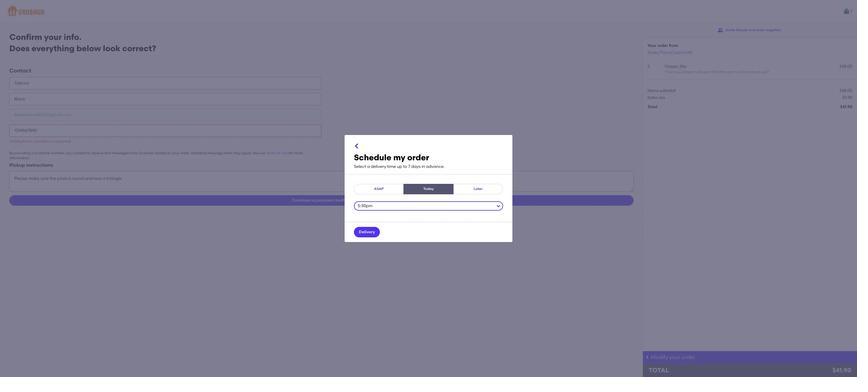 Task type: describe. For each thing, give the bounding box(es) containing it.
7
[[408, 164, 410, 169]]

for
[[289, 151, 293, 155]]

order inside your order from zeeks pizza capitol hill
[[657, 43, 668, 48]]

zeeks pizza capitol hill link
[[648, 50, 693, 55]]

0 horizontal spatial from
[[130, 151, 138, 155]]

classic stix
[[665, 64, 687, 69]]

0 vertical spatial phone
[[20, 139, 33, 144]]

consent
[[73, 151, 86, 155]]

invite friends and order together
[[726, 28, 781, 32]]

hill
[[687, 50, 693, 55]]

order right modify
[[682, 355, 696, 361]]

you inside $38.00 " can you please make sure that the ranch is there, thank you! "
[[674, 70, 680, 74]]

and
[[749, 28, 756, 32]]

2 " from the left
[[768, 70, 770, 74]]

number
[[34, 139, 49, 144]]

0 vertical spatial total
[[648, 105, 658, 110]]

modify your order
[[651, 355, 696, 361]]

later button
[[453, 184, 503, 195]]

your
[[648, 43, 657, 48]]

text
[[105, 151, 111, 155]]

ranch
[[726, 70, 736, 74]]

valid phone number is required alert
[[9, 139, 71, 144]]

days
[[411, 164, 421, 169]]

to right related
[[168, 151, 171, 155]]

apply.
[[242, 151, 252, 155]]

sure
[[704, 70, 711, 74]]

order.
[[180, 151, 190, 155]]

invite
[[726, 28, 735, 32]]

delivery
[[371, 164, 386, 169]]

First name text field
[[9, 77, 321, 90]]

1 vertical spatial total
[[649, 367, 669, 374]]

standard
[[191, 151, 207, 155]]

may
[[233, 151, 241, 155]]

of
[[277, 151, 280, 155]]

my
[[393, 153, 405, 163]]

sales
[[648, 95, 658, 100]]

correct?
[[122, 43, 156, 53]]

capitol
[[671, 50, 686, 55]]

0 vertical spatial $41.90
[[841, 105, 853, 110]]

together
[[767, 28, 781, 32]]

continue to payment method
[[292, 198, 351, 203]]

0 horizontal spatial 2
[[648, 64, 650, 69]]

$38.00 for $38.00 " can you please make sure that the ranch is there, thank you! "
[[840, 64, 853, 69]]

our
[[260, 151, 265, 155]]

in
[[422, 164, 425, 169]]

does
[[9, 43, 30, 53]]

Last name text field
[[9, 93, 321, 105]]

$3.90
[[842, 95, 853, 100]]

schedule
[[354, 153, 391, 163]]

your inside confirm your info. does everything below look correct?
[[44, 32, 62, 42]]

method
[[335, 198, 351, 203]]

thank
[[751, 70, 761, 74]]

pickup instructions
[[9, 163, 53, 168]]

1 vertical spatial phone
[[39, 151, 50, 155]]

number,
[[51, 151, 65, 155]]

information.
[[9, 156, 30, 160]]

there,
[[740, 70, 750, 74]]

your left order.
[[172, 151, 179, 155]]

from inside your order from zeeks pizza capitol hill
[[669, 43, 679, 48]]

zeeks
[[648, 50, 659, 55]]

1 vertical spatial $41.90
[[833, 367, 851, 374]]

grubhub
[[139, 151, 154, 155]]

below
[[76, 43, 101, 53]]

delivery
[[359, 230, 375, 235]]

order inside schedule my order select a delivery time up to 7 days in advance.
[[407, 153, 429, 163]]

receive
[[91, 151, 104, 155]]

valid
[[9, 139, 19, 144]]

1 " from the left
[[665, 70, 666, 74]]

that
[[712, 70, 719, 74]]

related
[[155, 151, 167, 155]]

schedule my order select a delivery time up to 7 days in advance.
[[354, 153, 445, 169]]



Task type: locate. For each thing, give the bounding box(es) containing it.
phone down number
[[39, 151, 50, 155]]

asap button
[[354, 184, 404, 195]]

invite friends and order together button
[[718, 25, 781, 36]]

a
[[367, 164, 370, 169]]

confirm your info. does everything below look correct?
[[9, 32, 156, 53]]

subtotal
[[660, 88, 676, 93]]

everything
[[32, 43, 75, 53]]

$38.00
[[840, 64, 853, 69], [840, 88, 853, 93]]

1 vertical spatial is
[[50, 139, 53, 144]]

0 vertical spatial 2
[[850, 9, 853, 14]]

2 $38.00 from the top
[[840, 88, 853, 93]]

people icon image
[[718, 27, 724, 33]]

0 horizontal spatial is
[[50, 139, 53, 144]]

order inside button
[[756, 28, 766, 32]]

by providing your phone number, you consent to receive text messages from grubhub related to your order. standard message rates may apply. see our terms of use
[[9, 151, 288, 155]]

instructions
[[26, 163, 53, 168]]

1 horizontal spatial phone
[[39, 151, 50, 155]]

up
[[397, 164, 402, 169]]

required
[[54, 139, 71, 144]]

confirm
[[9, 32, 42, 42]]

from left grubhub
[[130, 151, 138, 155]]

order up pizza
[[657, 43, 668, 48]]

1 horizontal spatial you
[[674, 70, 680, 74]]

0 vertical spatial you
[[674, 70, 680, 74]]

make
[[693, 70, 703, 74]]

phone right the valid
[[20, 139, 33, 144]]

" down classic
[[665, 70, 666, 74]]

tax
[[659, 95, 665, 100]]

your
[[44, 32, 62, 42], [31, 151, 38, 155], [172, 151, 179, 155], [670, 355, 681, 361]]

total down modify
[[649, 367, 669, 374]]

1 $38.00 from the top
[[840, 64, 853, 69]]

for more information.
[[9, 151, 303, 160]]

continue to payment method button
[[9, 196, 634, 206]]

payment
[[316, 198, 334, 203]]

1 vertical spatial 2
[[648, 64, 650, 69]]

" right thank
[[768, 70, 770, 74]]

$38.00 " can you please make sure that the ranch is there, thank you! "
[[665, 64, 853, 74]]

from
[[669, 43, 679, 48], [130, 151, 138, 155]]

2 button
[[843, 6, 853, 17]]

is inside $38.00 " can you please make sure that the ranch is there, thank you! "
[[737, 70, 739, 74]]

items
[[648, 88, 659, 93]]

to left payment
[[311, 198, 316, 203]]

rates
[[224, 151, 232, 155]]

sales tax
[[648, 95, 665, 100]]

modify
[[651, 355, 668, 361]]

Pickup instructions text field
[[9, 171, 634, 192]]

you down 'classic stix'
[[674, 70, 680, 74]]

your order from zeeks pizza capitol hill
[[648, 43, 693, 55]]

you
[[674, 70, 680, 74], [66, 151, 72, 155]]

0 vertical spatial $38.00
[[840, 64, 853, 69]]

advance.
[[426, 164, 445, 169]]

time
[[387, 164, 396, 169]]

total down sales
[[648, 105, 658, 110]]

today
[[423, 187, 434, 191]]

later
[[474, 187, 483, 191]]

valid phone number is required
[[9, 139, 71, 144]]

see
[[253, 151, 259, 155]]

providing
[[14, 151, 30, 155]]

continue
[[292, 198, 310, 203]]

select
[[354, 164, 366, 169]]

you left 'consent'
[[66, 151, 72, 155]]

1 horizontal spatial from
[[669, 43, 679, 48]]

today button
[[404, 184, 454, 195]]

"
[[665, 70, 666, 74], [768, 70, 770, 74]]

2 inside button
[[850, 9, 853, 14]]

your right modify
[[670, 355, 681, 361]]

main navigation navigation
[[0, 0, 857, 23]]

contact
[[9, 67, 31, 74]]

terms
[[266, 151, 276, 155]]

more
[[294, 151, 303, 155]]

order up days at the top of page
[[407, 153, 429, 163]]

please
[[681, 70, 693, 74]]

2
[[850, 9, 853, 14], [648, 64, 650, 69]]

1 horizontal spatial "
[[768, 70, 770, 74]]

$41.90
[[841, 105, 853, 110], [833, 367, 851, 374]]

from up zeeks pizza capitol hill link
[[669, 43, 679, 48]]

classic
[[665, 64, 679, 69]]

0 horizontal spatial phone
[[20, 139, 33, 144]]

1 vertical spatial from
[[130, 151, 138, 155]]

asap
[[374, 187, 384, 191]]

pizza
[[660, 50, 670, 55]]

$38.00 for $38.00
[[840, 88, 853, 93]]

svg image
[[353, 143, 360, 150]]

delivery button
[[354, 227, 380, 238]]

to left 7
[[403, 164, 407, 169]]

1 vertical spatial you
[[66, 151, 72, 155]]

1 horizontal spatial is
[[737, 70, 739, 74]]

stix
[[680, 64, 687, 69]]

look
[[103, 43, 120, 53]]

1 horizontal spatial 2
[[850, 9, 853, 14]]

1 vertical spatial $38.00
[[840, 88, 853, 93]]

can
[[666, 70, 674, 74]]

you!
[[761, 70, 768, 74]]

items subtotal
[[648, 88, 676, 93]]

message
[[208, 151, 223, 155]]

use
[[281, 151, 288, 155]]

phone
[[20, 139, 33, 144], [39, 151, 50, 155]]

info.
[[64, 32, 82, 42]]

0 horizontal spatial you
[[66, 151, 72, 155]]

pickup
[[9, 163, 25, 168]]

is right number
[[50, 139, 53, 144]]

friends
[[736, 28, 748, 32]]

by
[[9, 151, 13, 155]]

to inside schedule my order select a delivery time up to 7 days in advance.
[[403, 164, 407, 169]]

Phone telephone field
[[9, 125, 321, 137]]

0 vertical spatial from
[[669, 43, 679, 48]]

to inside button
[[311, 198, 316, 203]]

your right providing
[[31, 151, 38, 155]]

0 horizontal spatial "
[[665, 70, 666, 74]]

order right and
[[756, 28, 766, 32]]

messages
[[112, 151, 129, 155]]

is
[[737, 70, 739, 74], [50, 139, 53, 144]]

is left there,
[[737, 70, 739, 74]]

the
[[720, 70, 725, 74]]

order
[[756, 28, 766, 32], [657, 43, 668, 48], [407, 153, 429, 163], [682, 355, 696, 361]]

terms of use link
[[266, 151, 288, 155]]

0 vertical spatial is
[[737, 70, 739, 74]]

your up everything
[[44, 32, 62, 42]]

$38.00 inside $38.00 " can you please make sure that the ranch is there, thank you! "
[[840, 64, 853, 69]]

to left receive
[[87, 151, 91, 155]]



Task type: vqa. For each thing, say whether or not it's contained in the screenshot.
Free
no



